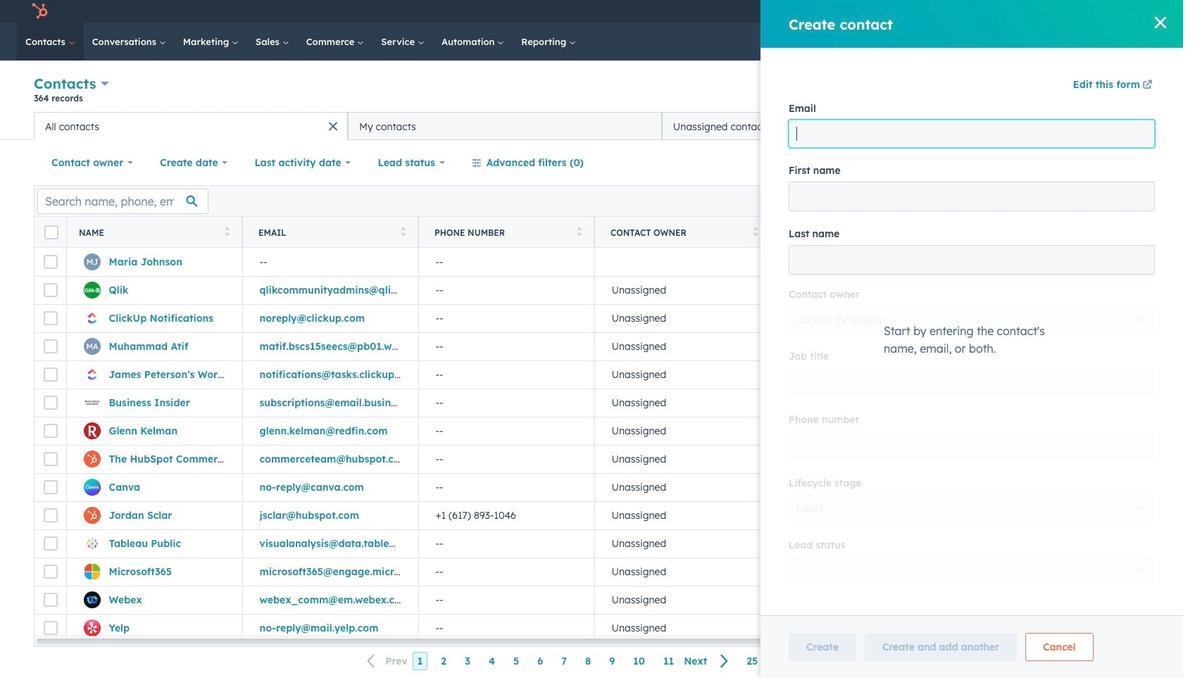 Task type: locate. For each thing, give the bounding box(es) containing it.
column header
[[771, 217, 948, 248]]

press to sort. image
[[401, 227, 406, 236], [577, 227, 582, 236]]

1 press to sort. element from the left
[[224, 227, 230, 239]]

1 press to sort. image from the left
[[401, 227, 406, 236]]

1 press to sort. image from the left
[[224, 227, 230, 236]]

1 horizontal spatial press to sort. image
[[753, 227, 758, 236]]

press to sort. image
[[224, 227, 230, 236], [753, 227, 758, 236]]

Search name, phone, email addresses, or company search field
[[37, 188, 209, 214]]

press to sort. image for 4th press to sort. 'element'
[[753, 227, 758, 236]]

2 press to sort. element from the left
[[401, 227, 406, 239]]

press to sort. element
[[224, 227, 230, 239], [401, 227, 406, 239], [577, 227, 582, 239], [753, 227, 758, 239]]

0 horizontal spatial press to sort. image
[[224, 227, 230, 236]]

0 horizontal spatial press to sort. image
[[401, 227, 406, 236]]

banner
[[34, 72, 1150, 112]]

menu
[[811, 0, 1167, 23]]

2 press to sort. image from the left
[[753, 227, 758, 236]]

1 horizontal spatial press to sort. image
[[577, 227, 582, 236]]

james peterson image
[[1020, 5, 1033, 18]]



Task type: describe. For each thing, give the bounding box(es) containing it.
2 press to sort. image from the left
[[577, 227, 582, 236]]

press to sort. image for 4th press to sort. 'element' from right
[[224, 227, 230, 236]]

marketplaces image
[[914, 6, 927, 19]]

3 press to sort. element from the left
[[577, 227, 582, 239]]

Search HubSpot search field
[[986, 30, 1134, 54]]

4 press to sort. element from the left
[[753, 227, 758, 239]]

pagination navigation
[[359, 652, 738, 671]]



Task type: vqa. For each thing, say whether or not it's contained in the screenshot.
2nd the Press to sort. element from the right
yes



